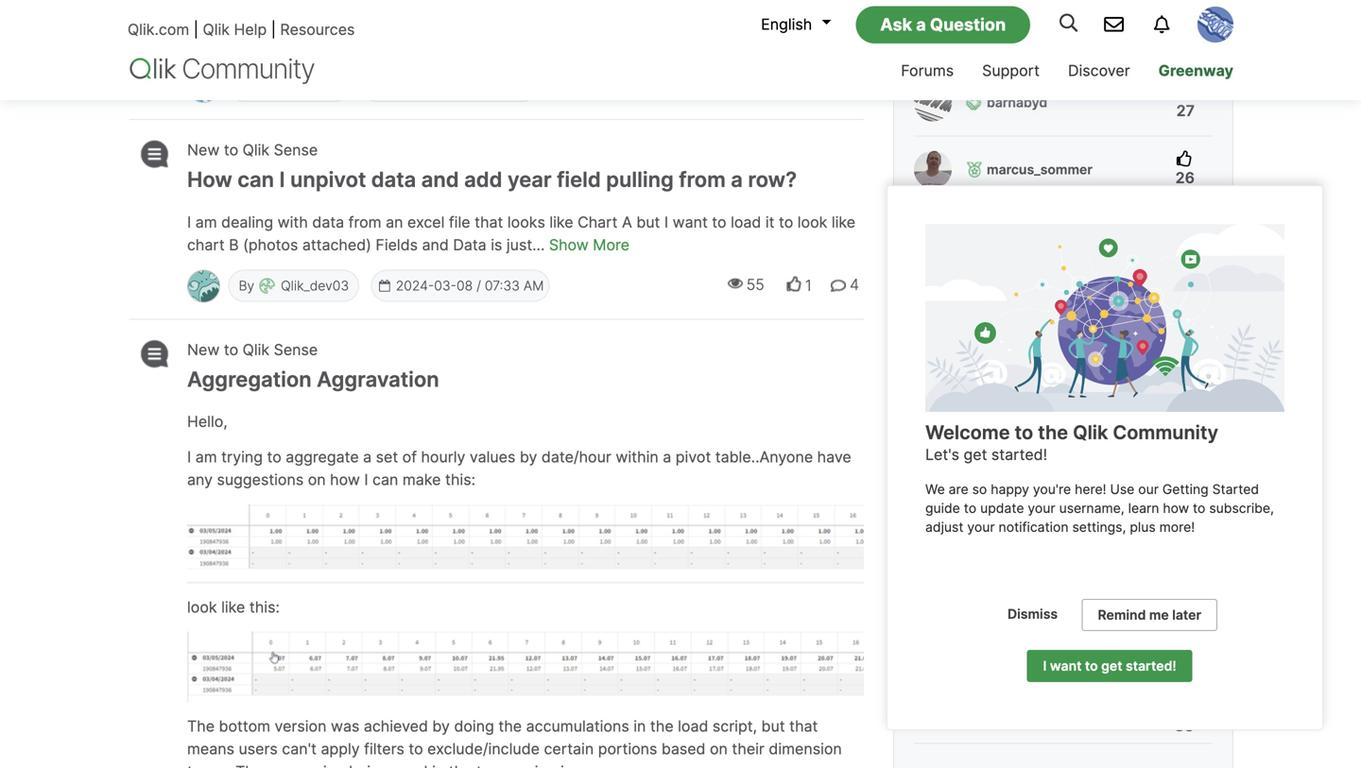 Task type: locate. For each thing, give the bounding box(es) containing it.
1 am from the top
[[195, 213, 217, 231]]

0 vertical spatial from
[[679, 167, 726, 192]]

03-
[[434, 278, 457, 294]]

1 vertical spatial new
[[187, 341, 220, 359]]

0 vertical spatial get
[[964, 446, 987, 464]]

from left the an
[[348, 213, 381, 231]]

are
[[949, 482, 969, 498]]

data up attached)
[[312, 213, 344, 231]]

0 vertical spatial in
[[633, 718, 646, 736]]

0 vertical spatial by
[[520, 448, 537, 467]]

to down so on the bottom of the page
[[964, 501, 976, 517]]

qlikduck image
[[1198, 7, 1233, 43]]

want
[[219, 13, 254, 32], [673, 213, 708, 231], [1050, 658, 1082, 674]]

i up "with"
[[279, 167, 285, 192]]

1 horizontal spatial your
[[1028, 501, 1055, 517]]

how inside i am trying to aggregate a set of hourly values by date/hour within a pivot table..anyone have any suggestions on how i can make this:
[[330, 471, 360, 489]]

like image
[[786, 276, 801, 291]]

that up dimension
[[789, 718, 818, 736]]

activedocument.getsheetobject("ch01")
[[187, 36, 486, 54]]

help
[[234, 20, 267, 39]]

can left make
[[372, 471, 398, 489]]

plus
[[1130, 519, 1156, 535]]

0 vertical spatial look
[[797, 213, 827, 231]]

1 vertical spatial started!
[[1126, 658, 1176, 674]]

sense inside new to qlik sense how can i unpivot data and add year field pulling from a row?
[[274, 141, 318, 159]]

that inside the bottom version was achieved by doing the accumulations in the load script, but that means users can't apply filters to exclude/include certain portions based on their dimension types. the expression being used in the top version is:
[[789, 718, 818, 736]]

0 horizontal spatial on
[[308, 471, 326, 489]]

0 horizontal spatial how
[[330, 471, 360, 489]]

1 horizontal spatial this:
[[445, 471, 475, 489]]

0 horizontal spatial but
[[636, 213, 660, 231]]

accumulations
[[526, 718, 629, 736]]

new for how can i unpivot data and add year field pulling from a row?
[[187, 141, 220, 159]]

1 horizontal spatial started!
[[1126, 658, 1176, 674]]

set inside i am trying to aggregate a set of hourly values by date/hour within a pivot table..anyone have any suggestions on how i can make this:
[[376, 448, 398, 467]]

1 horizontal spatial look
[[797, 213, 827, 231]]

resources up niranjana
[[280, 20, 355, 39]]

0 vertical spatial started!
[[991, 446, 1047, 464]]

guide
[[925, 501, 960, 517]]

sense up aggregation
[[274, 341, 318, 359]]

have
[[817, 448, 851, 467]]

and
[[421, 167, 459, 192], [422, 236, 449, 254]]

1 vertical spatial want
[[673, 213, 708, 231]]

(25
[[1092, 448, 1114, 464]]

(photos
[[243, 236, 298, 254]]

heinvandenheuvel
[[987, 296, 1106, 312]]

am for trying
[[195, 448, 217, 467]]

for
[[378, 13, 398, 32]]

2 sense from the top
[[274, 341, 318, 359]]

2 am from the top
[[195, 448, 217, 467]]

show
[[549, 236, 589, 254]]

how up more!
[[1163, 501, 1189, 517]]

1 vertical spatial on
[[710, 740, 728, 759]]

27
[[1176, 101, 1195, 120]]

to up the dealing
[[224, 141, 238, 159]]

the up means
[[187, 718, 215, 736]]

greenway link
[[1144, 44, 1248, 100]]

1 vertical spatial get
[[1101, 658, 1122, 674]]

how
[[187, 167, 232, 192], [933, 448, 962, 464], [933, 634, 962, 650]]

new to qlik sense link up aggregation
[[187, 340, 318, 360]]

sense for can
[[274, 141, 318, 159]]

0 vertical spatial that
[[475, 213, 503, 231]]

1 horizontal spatial set
[[757, 13, 779, 32]]

| right qlik.com link
[[194, 20, 198, 39]]

0 vertical spatial load
[[731, 213, 761, 231]]

1 vertical spatial look
[[187, 598, 217, 617]]

1 vertical spatial the
[[235, 763, 263, 768]]

1 vertical spatial how
[[933, 448, 962, 464]]

1 horizontal spatial want
[[673, 213, 708, 231]]

contributor ii image
[[260, 278, 276, 294]]

to up /missing
[[1015, 421, 1033, 444]]

"...
[[598, 36, 616, 54]]

our
[[1138, 482, 1159, 498]]

niranjana link
[[281, 78, 339, 94]]

by inside the bottom version was achieved by doing the accumulations in the load script, but that means users can't apply filters to exclude/include certain portions based on their dimension types. the expression being used in the top version is:
[[432, 718, 450, 736]]

from right pulling
[[679, 167, 726, 192]]

want right hi,
[[219, 13, 254, 32]]

0 horizontal spatial from
[[348, 213, 381, 231]]

a left "row?"
[[731, 167, 743, 192]]

2 horizontal spatial want
[[1050, 658, 1082, 674]]

2 | from the left
[[271, 20, 276, 39]]

21
[[1178, 303, 1195, 321]]

1 vertical spatial set
[[376, 448, 398, 467]]

0 horizontal spatial get
[[964, 446, 987, 464]]

set left of
[[376, 448, 398, 467]]

0 vertical spatial want
[[219, 13, 254, 32]]

ask
[[880, 14, 912, 35]]

1 vertical spatial by
[[239, 278, 258, 294]]

started! down remind me later button at the right of the page
[[1126, 658, 1176, 674]]

0 horizontal spatial look
[[187, 598, 217, 617]]

calculating rolling n-period totals, averages or other aggregations link
[[933, 508, 1170, 546]]

the up based
[[650, 718, 674, 736]]

1 vertical spatial load
[[678, 718, 708, 736]]

0 horizontal spatial that
[[475, 213, 503, 231]]

0 horizontal spatial |
[[194, 20, 198, 39]]

to inside the bottom version was achieved by doing the accumulations in the load script, but that means users can't apply filters to exclude/include certain portions based on their dimension types. the expression being used in the top version is:
[[409, 740, 423, 759]]

to left use
[[965, 634, 978, 650]]

to up suggestions
[[267, 448, 281, 467]]

0 vertical spatial on
[[308, 471, 326, 489]]

you're
[[1033, 482, 1071, 498]]

i right hi,
[[210, 13, 214, 32]]

1 vertical spatial sense
[[274, 341, 318, 359]]

1 vertical spatial version
[[504, 763, 556, 768]]

am up "any"
[[195, 448, 217, 467]]

look inside i am dealing with data from an excel file that looks like chart a but i want to load it to look like chart b (photos attached) fields and data is just...
[[797, 213, 827, 231]]

0 horizontal spatial by
[[432, 718, 450, 736]]

exclude/include
[[427, 740, 540, 759]]

data up the an
[[371, 167, 416, 192]]

bottom
[[219, 718, 270, 736]]

83
[[1174, 717, 1194, 736]]

qlik up (25
[[1073, 421, 1108, 444]]

the down users
[[235, 763, 263, 768]]

qlik up aggregation
[[243, 341, 269, 359]]

0 horizontal spatial load
[[678, 718, 708, 736]]

0 vertical spatial set
[[757, 13, 779, 32]]

load up based
[[678, 718, 708, 736]]

rolling
[[1009, 510, 1048, 526]]

0 horizontal spatial this:
[[249, 598, 280, 617]]

0 horizontal spatial version
[[275, 718, 327, 736]]

how inside how to /missing manual (25 articles)
[[933, 448, 962, 464]]

113
[[1172, 656, 1197, 674]]

in up portions
[[633, 718, 646, 736]]

menu bar
[[770, 44, 1248, 100]]

1 vertical spatial but
[[761, 718, 785, 736]]

1 horizontal spatial resources
[[996, 397, 1102, 422]]

want right a
[[673, 213, 708, 231]]

want down dimensionality()
[[1050, 658, 1082, 674]]

on down aggregate
[[308, 471, 326, 489]]

expression
[[267, 763, 345, 768]]

i inside i want to get started! button
[[1043, 658, 1047, 674]]

fields
[[376, 236, 418, 254]]

row?
[[748, 167, 797, 192]]

| left write at the left
[[271, 20, 276, 39]]

2 new from the top
[[187, 341, 220, 359]]

version
[[275, 718, 327, 736], [504, 763, 556, 768]]

hourly
[[421, 448, 465, 467]]

marcus_sommer
[[987, 161, 1093, 177]]

a right ask
[[916, 14, 926, 35]]

happy
[[991, 482, 1029, 498]]

how up 'articles)'
[[933, 448, 962, 464]]

articles)
[[933, 467, 986, 483]]

remind me later button
[[1082, 599, 1217, 631]]

new right forum image
[[187, 141, 220, 159]]

on inside i am trying to aggregate a set of hourly values by date/hour within a pivot table..anyone have any suggestions on how i can make this:
[[308, 471, 326, 489]]

can inside i am trying to aggregate a set of hourly values by date/hour within a pivot table..anyone have any suggestions on how i can make this:
[[372, 471, 398, 489]]

sense
[[274, 141, 318, 159], [274, 341, 318, 359]]

menu bar containing forums
[[770, 44, 1248, 100]]

by right values at the left bottom of page
[[520, 448, 537, 467]]

qlik left help
[[203, 20, 230, 39]]

am inside i am trying to aggregate a set of hourly values by date/hour within a pivot table..anyone have any suggestions on how i can make this:
[[195, 448, 217, 467]]

a inside new to qlik sense how can i unpivot data and add year field pulling from a row?
[[731, 167, 743, 192]]

set left obj1
[[757, 13, 779, 32]]

i
[[210, 13, 214, 32], [279, 167, 285, 192], [187, 213, 191, 231], [664, 213, 668, 231], [187, 448, 191, 467], [364, 471, 368, 489], [1043, 658, 1047, 674]]

1 horizontal spatial get
[[1101, 658, 1122, 674]]

suggestions
[[217, 471, 304, 489]]

0 horizontal spatial can
[[238, 167, 274, 192]]

am up chart
[[195, 213, 217, 231]]

more!
[[1159, 519, 1195, 535]]

qlik_dev03 image
[[188, 271, 219, 302]]

resources up manual
[[996, 397, 1102, 422]]

or
[[995, 529, 1008, 545]]

0 vertical spatial how
[[187, 167, 232, 192]]

set inside hi, i want to write a macro for exporting a straight table to qvd. :   sub exportex set obj1 = activedocument.getsheetobject("ch01") obj1.exportbiff "...
[[757, 13, 779, 32]]

forum image
[[134, 340, 171, 368]]

new
[[187, 141, 220, 159], [187, 341, 220, 359]]

on down script,
[[710, 740, 728, 759]]

1 vertical spatial that
[[789, 718, 818, 736]]

0 vertical spatial by
[[239, 78, 258, 94]]

0 vertical spatial and
[[421, 167, 459, 192]]

0 vertical spatial am
[[195, 213, 217, 231]]

1 horizontal spatial data
[[371, 167, 416, 192]]

qlik image
[[128, 56, 317, 85]]

and inside new to qlik sense how can i unpivot data and add year field pulling from a row?
[[421, 167, 459, 192]]

load inside the bottom version was achieved by doing the accumulations in the load script, but that means users can't apply filters to exclude/include certain portions based on their dimension types. the expression being used in the top version is:
[[678, 718, 708, 736]]

want inside hi, i want to write a macro for exporting a straight table to qvd. :   sub exportex set obj1 = activedocument.getsheetobject("ch01") obj1.exportbiff "...
[[219, 13, 254, 32]]

qlik inside new to qlik sense how can i unpivot data and add year field pulling from a row?
[[243, 141, 269, 159]]

by left doing on the left bottom of the page
[[432, 718, 450, 736]]

dismiss button
[[992, 599, 1073, 630]]

trying
[[221, 448, 263, 467]]

1 horizontal spatial by
[[520, 448, 537, 467]]

qlik.com link
[[128, 20, 189, 39]]

qlik
[[203, 20, 230, 39], [243, 141, 269, 159], [243, 341, 269, 359], [1073, 421, 1108, 444]]

qlik inside new to qlik sense aggregation aggravation
[[243, 341, 269, 359]]

qlik inside welcome to the qlik community let's get started!
[[1073, 421, 1108, 444]]

marcus_sommer link
[[987, 161, 1093, 178]]

ask a question
[[880, 14, 1006, 35]]

0 vertical spatial new to qlik sense link
[[187, 140, 318, 161]]

but inside i am dealing with data from an excel file that looks like chart a but i want to load it to look like chart b (photos attached) fields and data is just...
[[636, 213, 660, 231]]

how inside how to use - dimensionality() link
[[933, 634, 962, 650]]

started! up happy
[[991, 446, 1047, 464]]

on inside the bottom version was achieved by doing the accumulations in the load script, but that means users can't apply filters to exclude/include certain portions based on their dimension types. the expression being used in the top version is:
[[710, 740, 728, 759]]

1 horizontal spatial |
[[271, 20, 276, 39]]

means
[[187, 740, 234, 759]]

here!
[[1075, 482, 1106, 498]]

sub
[[657, 13, 684, 32]]

0 horizontal spatial want
[[219, 13, 254, 32]]

straight
[[488, 13, 542, 32]]

1 by from the top
[[239, 78, 258, 94]]

new inside new to qlik sense aggregation aggravation
[[187, 341, 220, 359]]

2 by from the top
[[239, 278, 258, 294]]

version left is:
[[504, 763, 556, 768]]

1 horizontal spatial how
[[1163, 501, 1189, 517]]

1 vertical spatial how
[[1163, 501, 1189, 517]]

0 horizontal spatial started!
[[991, 446, 1047, 464]]

1 vertical spatial can
[[372, 471, 398, 489]]

1 vertical spatial this:
[[249, 598, 280, 617]]

0 vertical spatial but
[[636, 213, 660, 231]]

2 new to qlik sense link from the top
[[187, 340, 318, 360]]

load left it
[[731, 213, 761, 231]]

1 vertical spatial am
[[195, 448, 217, 467]]

0 vertical spatial resources
[[280, 20, 355, 39]]

new right forum icon
[[187, 341, 220, 359]]

to inside i want to get started! button
[[1085, 658, 1098, 674]]

0 horizontal spatial in
[[432, 763, 444, 768]]

can't
[[282, 740, 317, 759]]

started! inside welcome to the qlik community let's get started!
[[991, 446, 1047, 464]]

new inside new to qlik sense how can i unpivot data and add year field pulling from a row?
[[187, 141, 220, 159]]

to inside new to qlik sense aggregation aggravation
[[224, 341, 238, 359]]

1 vertical spatial your
[[967, 519, 995, 535]]

how for how to /missing manual (25 articles)
[[933, 448, 962, 464]]

attached)
[[302, 236, 371, 254]]

1 horizontal spatial but
[[761, 718, 785, 736]]

0 horizontal spatial set
[[376, 448, 398, 467]]

but up their
[[761, 718, 785, 736]]

0 vertical spatial this:
[[445, 471, 475, 489]]

types.
[[187, 763, 231, 768]]

looks
[[507, 213, 545, 231]]

make
[[403, 471, 441, 489]]

1 new to qlik sense link from the top
[[187, 140, 318, 161]]

1 horizontal spatial from
[[679, 167, 726, 192]]

from inside i am dealing with data from an excel file that looks like chart a but i want to load it to look like chart b (photos attached) fields and data is just...
[[348, 213, 381, 231]]

barnabyd
[[987, 94, 1047, 110]]

so
[[972, 482, 987, 498]]

1 horizontal spatial that
[[789, 718, 818, 736]]

your up notification
[[1028, 501, 1055, 517]]

niranjana image
[[188, 71, 219, 102]]

1 horizontal spatial on
[[710, 740, 728, 759]]

1 vertical spatial by
[[432, 718, 450, 736]]

how up the dealing
[[187, 167, 232, 192]]

2 vertical spatial want
[[1050, 658, 1082, 674]]

to up aggregation
[[224, 341, 238, 359]]

0 vertical spatial data
[[371, 167, 416, 192]]

1 vertical spatial data
[[312, 213, 344, 231]]

by right the niranjana image
[[239, 78, 258, 94]]

version up can't
[[275, 718, 327, 736]]

how left use
[[933, 634, 962, 650]]

set
[[757, 13, 779, 32], [376, 448, 398, 467]]

in right used
[[432, 763, 444, 768]]

0 vertical spatial can
[[238, 167, 274, 192]]

1 horizontal spatial like
[[549, 213, 573, 231]]

sense up unpivot
[[274, 141, 318, 159]]

1 sense from the top
[[274, 141, 318, 159]]

to down dimensionality()
[[1085, 658, 1098, 674]]

4
[[850, 275, 859, 294]]

0 vertical spatial sense
[[274, 141, 318, 159]]

a right write at the left
[[317, 13, 325, 32]]

0 horizontal spatial data
[[312, 213, 344, 231]]

but right a
[[636, 213, 660, 231]]

lech_miszkiewicz avatar image
[[914, 218, 952, 255]]

want inside i am dealing with data from an excel file that looks like chart a but i want to load it to look like chart b (photos attached) fields and data is just...
[[673, 213, 708, 231]]

0 vertical spatial new
[[187, 141, 220, 159]]

look
[[797, 213, 827, 231], [187, 598, 217, 617]]

data
[[371, 167, 416, 192], [312, 213, 344, 231]]

their
[[732, 740, 765, 759]]

and left add
[[421, 167, 459, 192]]

can up the dealing
[[238, 167, 274, 192]]

add
[[464, 167, 502, 192]]

how for how to use - dimensionality()
[[933, 634, 962, 650]]

1 horizontal spatial version
[[504, 763, 556, 768]]

to up used
[[409, 740, 423, 759]]

1 horizontal spatial load
[[731, 213, 761, 231]]

qlik_dev03 link
[[281, 278, 349, 294]]

get down dimensionality()
[[1101, 658, 1122, 674]]

|
[[194, 20, 198, 39], [271, 20, 276, 39]]

the up manual
[[1038, 421, 1068, 444]]

0 vertical spatial how
[[330, 471, 360, 489]]

i left make
[[364, 471, 368, 489]]

learn
[[1128, 501, 1159, 517]]

i up chart
[[187, 213, 191, 231]]

we
[[925, 482, 945, 498]]

1 horizontal spatial can
[[372, 471, 398, 489]]

how down aggregate
[[330, 471, 360, 489]]

1 | from the left
[[194, 20, 198, 39]]

a left pivot
[[663, 448, 671, 467]]

sense inside new to qlik sense aggregation aggravation
[[274, 341, 318, 359]]

by for niranjana
[[239, 78, 258, 94]]

on
[[308, 471, 326, 489], [710, 740, 728, 759]]

your down update on the bottom right of page
[[967, 519, 995, 535]]

i am trying to aggregate a set of hourly values by date/hour within a pivot table..anyone have any suggestions on how i can make this:
[[187, 448, 851, 489]]

doing
[[454, 718, 494, 736]]

views image
[[728, 276, 743, 291]]

and down the excel
[[422, 236, 449, 254]]

the inside welcome to the qlik community let's get started!
[[1038, 421, 1068, 444]]

n-
[[1052, 510, 1066, 526]]

that up the is
[[475, 213, 503, 231]]

new for aggregation aggravation
[[187, 341, 220, 359]]

barnabyd avatar image
[[914, 83, 952, 121]]

i inside new to qlik sense how can i unpivot data and add year field pulling from a row?
[[279, 167, 285, 192]]

subscribe,
[[1209, 501, 1274, 517]]

forum image
[[134, 140, 171, 168]]

participant like icon image
[[1175, 508, 1192, 525]]

new to qlik sense link up the dealing
[[187, 140, 318, 161]]

by left contributor ii image
[[239, 278, 258, 294]]

1 vertical spatial from
[[348, 213, 381, 231]]

2 vertical spatial how
[[933, 634, 962, 650]]

can inside new to qlik sense how can i unpivot data and add year field pulling from a row?
[[238, 167, 274, 192]]

data inside i am dealing with data from an excel file that looks like chart a but i want to load it to look like chart b (photos attached) fields and data is just...
[[312, 213, 344, 231]]

qlik up the dealing
[[243, 141, 269, 159]]

and inside i am dealing with data from an excel file that looks like chart a but i want to load it to look like chart b (photos attached) fields and data is just...
[[422, 236, 449, 254]]

later
[[1172, 607, 1201, 623]]

dimension
[[769, 740, 842, 759]]

am inside i am dealing with data from an excel file that looks like chart a but i want to load it to look like chart b (photos attached) fields and data is just...
[[195, 213, 217, 231]]

1 horizontal spatial in
[[633, 718, 646, 736]]

i down how to use - dimensionality() link
[[1043, 658, 1047, 674]]

1 vertical spatial new to qlik sense link
[[187, 340, 318, 360]]

get down "welcome"
[[964, 446, 987, 464]]

that
[[475, 213, 503, 231], [789, 718, 818, 736]]

0 vertical spatial the
[[187, 718, 215, 736]]

but
[[636, 213, 660, 231], [761, 718, 785, 736]]

1 new from the top
[[187, 141, 220, 159]]



Task type: describe. For each thing, give the bounding box(es) containing it.
support
[[982, 61, 1040, 80]]

used
[[393, 763, 428, 768]]

get inside i want to get started! button
[[1101, 658, 1122, 674]]

the bottom version was achieved by doing the accumulations in the load script, but that means users can't apply filters to exclude/include certain portions based on their dimension types. the expression being used in the top version is:
[[187, 718, 842, 768]]

i up "any"
[[187, 448, 191, 467]]

started! inside i want to get started! button
[[1126, 658, 1176, 674]]

-
[[1008, 634, 1014, 650]]

how to /missing manual (25 articles)
[[933, 448, 1114, 483]]

qlik for how
[[243, 141, 269, 159]]

heinvandenheuvel avatar image
[[914, 285, 952, 323]]

more
[[593, 236, 630, 254]]

pulling
[[606, 167, 674, 192]]

file
[[449, 213, 470, 231]]

was
[[331, 718, 359, 736]]

totals,
[[1110, 510, 1150, 526]]

it
[[765, 213, 775, 231]]

just...
[[506, 236, 545, 254]]

how to use - dimensionality()
[[933, 634, 1122, 650]]

how inside new to qlik sense how can i unpivot data and add year field pulling from a row?
[[187, 167, 232, 192]]

devan9876 avatar image
[[914, 16, 952, 54]]

get inside welcome to the qlik community let's get started!
[[964, 446, 987, 464]]

a left the straight
[[475, 13, 483, 32]]

i want to get started!
[[1043, 658, 1176, 674]]

devan9876
[[987, 27, 1059, 43]]

to inside new to qlik sense how can i unpivot data and add year field pulling from a row?
[[224, 141, 238, 159]]

qlik for aggregation
[[243, 341, 269, 359]]

2 horizontal spatial like
[[832, 213, 855, 231]]

qvd.
[[605, 13, 636, 32]]

hello,
[[187, 413, 228, 431]]

to inside how to use - dimensionality() link
[[965, 634, 978, 650]]

me
[[1149, 607, 1169, 623]]

apply
[[321, 740, 360, 759]]

table..anyone
[[715, 448, 813, 467]]

08
[[457, 278, 473, 294]]

the left top
[[449, 763, 472, 768]]

write
[[277, 13, 312, 32]]

lech_miszkiewicz
[[987, 229, 1103, 245]]

26
[[1175, 169, 1195, 187]]

0 horizontal spatial like
[[221, 598, 245, 617]]

55
[[746, 275, 764, 294]]

by inside i am trying to aggregate a set of hourly values by date/hour within a pivot table..anyone have any suggestions on how i can make this:
[[520, 448, 537, 467]]

qlik help link
[[203, 20, 267, 39]]

users
[[239, 740, 278, 759]]

use
[[981, 634, 1004, 650]]

support button
[[968, 44, 1054, 100]]

0 vertical spatial your
[[1028, 501, 1055, 517]]

load inside i am dealing with data from an excel file that looks like chart a but i want to load it to look like chart b (photos attached) fields and data is just...
[[731, 213, 761, 231]]

based
[[662, 740, 706, 759]]

am
[[524, 278, 544, 294]]

2024-03-08 / 07:33 am
[[396, 278, 544, 294]]

resources link
[[280, 20, 355, 39]]

a left of
[[363, 448, 372, 467]]

show more
[[549, 236, 630, 254]]

obj1
[[783, 13, 812, 32]]

use
[[1110, 482, 1135, 498]]

exporting
[[402, 13, 471, 32]]

to inside i am trying to aggregate a set of hourly values by date/hour within a pivot table..anyone have any suggestions on how i can make this:
[[267, 448, 281, 467]]

/
[[476, 278, 481, 294]]

look like this:
[[187, 598, 280, 617]]

1 vertical spatial in
[[432, 763, 444, 768]]

to up "...
[[587, 13, 601, 32]]

chart
[[187, 236, 225, 254]]

averages
[[933, 529, 992, 545]]

welcome to the qlik community let's get started!
[[925, 421, 1218, 464]]

replies image
[[831, 278, 846, 293]]

31
[[1178, 34, 1195, 53]]

i am dealing with data from an excel file that looks like chart a but i want to load it to look like chart b (photos attached) fields and data is just...
[[187, 213, 855, 254]]

that inside i am dealing with data from an excel file that looks like chart a but i want to load it to look like chart b (photos attached) fields and data is just...
[[475, 213, 503, 231]]

sense for aggravation
[[274, 341, 318, 359]]

is
[[491, 236, 502, 254]]

within
[[616, 448, 659, 467]]

dismiss
[[1008, 606, 1058, 622]]

the up exclude/include
[[498, 718, 522, 736]]

let's
[[925, 446, 959, 464]]

=
[[816, 13, 826, 32]]

obj1.exportbiff
[[490, 36, 594, 54]]

new to qlik sense link for aggregation
[[187, 340, 318, 360]]

exportex
[[688, 13, 752, 32]]

to
[[965, 448, 981, 464]]

year
[[508, 167, 552, 192]]

181
[[1172, 594, 1196, 613]]

to right it
[[779, 213, 793, 231]]

field
[[557, 167, 601, 192]]

how to /missing manual (25 articles) link
[[933, 447, 1170, 485]]

am for dealing
[[195, 213, 217, 231]]

how can i unpivot data and add year field pulling from a row? link
[[187, 167, 864, 192]]

0 horizontal spatial your
[[967, 519, 995, 535]]

aggregate
[[286, 448, 359, 467]]

qlik_dev03
[[281, 278, 349, 294]]

07:33
[[485, 278, 520, 294]]

i inside hi, i want to write a macro for exporting a straight table to qvd. :   sub exportex set obj1 = activedocument.getsheetobject("ch01") obj1.exportbiff "...
[[210, 13, 214, 32]]

from inside new to qlik sense how can i unpivot data and add year field pulling from a row?
[[679, 167, 726, 192]]

forums button
[[887, 44, 968, 100]]

how inside we are so happy you're here! use our getting started guide to update your username, learn how to subscribe, adjust your notification settings, plus more!
[[1163, 501, 1189, 517]]

dimensionality()
[[1017, 634, 1122, 650]]

calculating rolling n-period totals, averages or other aggregations
[[933, 510, 1150, 545]]

1 horizontal spatial the
[[235, 763, 263, 768]]

to left it
[[712, 213, 726, 231]]

but inside the bottom version was achieved by doing the accumulations in the load script, but that means users can't apply filters to exclude/include certain portions based on their dimension types. the expression being used in the top version is:
[[761, 718, 785, 736]]

to left write at the left
[[258, 13, 273, 32]]

aggregations
[[1049, 529, 1134, 545]]

is:
[[560, 763, 576, 768]]

this: inside i am trying to aggregate a set of hourly values by date/hour within a pivot table..anyone have any suggestions on how i can make this:
[[445, 471, 475, 489]]

/missing
[[984, 448, 1039, 464]]

1 vertical spatial resources
[[996, 397, 1102, 422]]

a
[[622, 213, 632, 231]]

data inside new to qlik sense how can i unpivot data and add year field pulling from a row?
[[371, 167, 416, 192]]

i right a
[[664, 213, 668, 231]]

205
[[1170, 533, 1199, 551]]

niranjana
[[281, 78, 339, 94]]

unpivot
[[290, 167, 366, 192]]

marcus_sommer avatar image
[[914, 151, 952, 188]]

english button
[[752, 9, 831, 41]]

qlik for |
[[203, 20, 230, 39]]

aggravation
[[317, 367, 439, 392]]

pivot
[[676, 448, 711, 467]]

want inside i want to get started! button
[[1050, 658, 1082, 674]]

manual
[[1042, 448, 1089, 464]]

0 horizontal spatial resources
[[280, 20, 355, 39]]

settings,
[[1072, 519, 1126, 535]]

to inside welcome to the qlik community let's get started!
[[1015, 421, 1033, 444]]

new to qlik sense link for how
[[187, 140, 318, 161]]

by for qlik_dev03
[[239, 278, 258, 294]]

lech_miszkiewicz link
[[987, 228, 1103, 245]]

popular
[[914, 397, 991, 422]]

macro
[[330, 13, 374, 32]]

welcome to the qlik community dialog
[[887, 185, 1323, 731]]

aggregation
[[187, 367, 312, 392]]

chart
[[578, 213, 618, 231]]

to right participant like icon
[[1193, 501, 1205, 517]]

0 vertical spatial version
[[275, 718, 327, 736]]



Task type: vqa. For each thing, say whether or not it's contained in the screenshot.
the from to the top
yes



